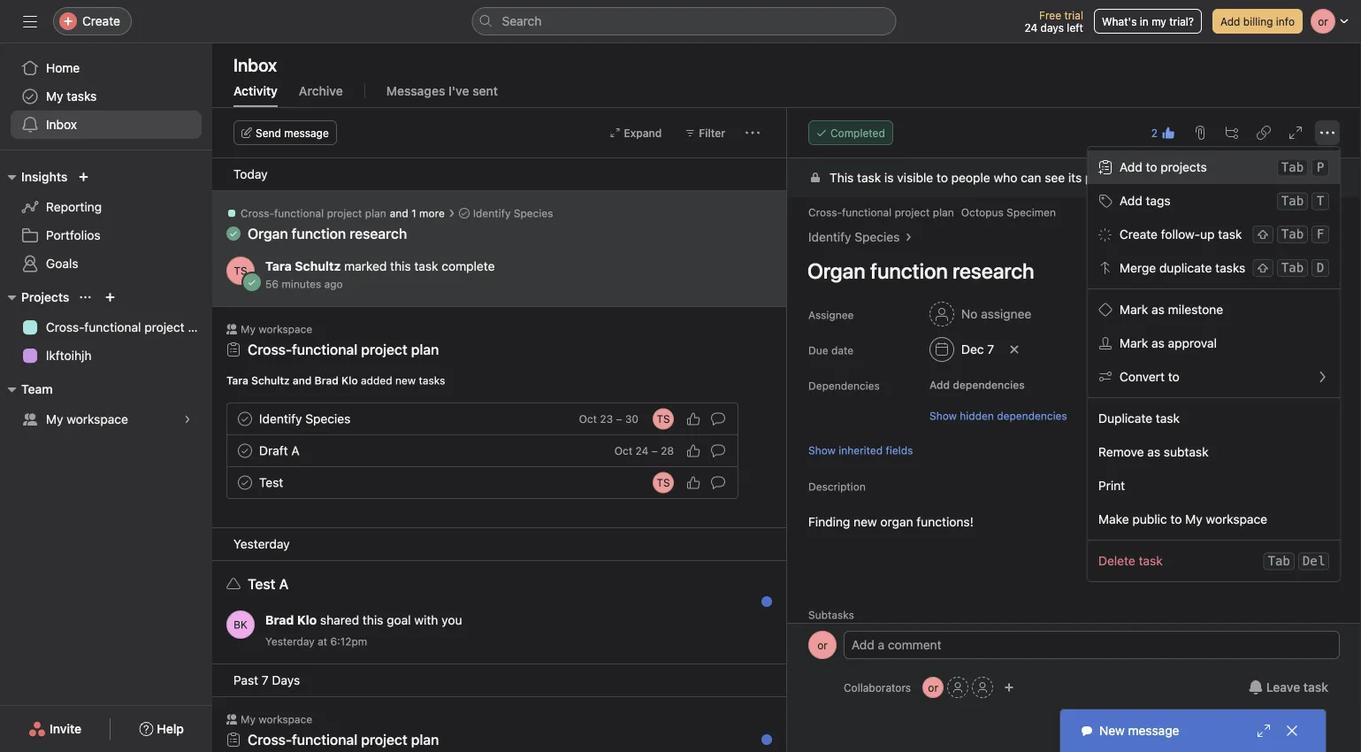 Task type: describe. For each thing, give the bounding box(es) containing it.
cross-functional project plan link for the lkftoihjh link
[[11, 313, 212, 342]]

dec 7 button
[[922, 334, 1003, 365]]

to inside organ function research dialog
[[937, 170, 948, 185]]

finding new organ functions!
[[809, 515, 974, 529]]

0 vertical spatial inbox
[[234, 54, 277, 75]]

portfolios link
[[11, 221, 202, 250]]

del
[[1303, 554, 1325, 568]]

create for create follow-up task
[[1120, 227, 1158, 242]]

1 vertical spatial ts button
[[653, 408, 674, 430]]

insights button
[[0, 166, 68, 188]]

duplicate
[[1160, 261, 1212, 275]]

tara schultz marked this task complete 56 minutes ago
[[265, 259, 495, 290]]

projects
[[1161, 160, 1207, 174]]

to left 'projects'
[[1146, 160, 1158, 174]]

activity
[[234, 84, 278, 98]]

make public
[[1259, 170, 1329, 185]]

0 likes. click to like this task image
[[687, 412, 701, 426]]

to down the subtask
[[1171, 512, 1182, 526]]

oct 23 – 30
[[579, 413, 639, 425]]

completed image for identify
[[234, 408, 256, 430]]

add for add to projects
[[1120, 160, 1143, 174]]

task right up
[[1219, 227, 1243, 242]]

0 vertical spatial ts button
[[227, 257, 255, 285]]

0 horizontal spatial identify
[[259, 411, 302, 426]]

invite button
[[17, 713, 93, 745]]

1 horizontal spatial brad
[[315, 374, 339, 387]]

yesterday inside brad klo shared this goal with you yesterday at 6:12pm
[[265, 635, 315, 648]]

0 vertical spatial cross-functional project plan
[[241, 207, 386, 219]]

new inside organ function research dialog
[[854, 515, 877, 529]]

team button
[[0, 379, 53, 400]]

p
[[1317, 160, 1325, 175]]

1 vertical spatial and
[[293, 374, 312, 387]]

send message button
[[234, 120, 337, 145]]

add tags
[[1120, 193, 1171, 208]]

convert
[[1120, 369, 1165, 384]]

create for create
[[82, 14, 120, 28]]

portfolios
[[46, 228, 101, 242]]

0 vertical spatial my workspace
[[241, 323, 312, 335]]

tab for p
[[1282, 160, 1304, 175]]

organ function research dialog
[[787, 108, 1362, 752]]

archive notification image
[[753, 581, 767, 595]]

test
[[259, 475, 283, 490]]

show for show hidden dependencies
[[930, 410, 957, 422]]

1 vertical spatial ts
[[657, 413, 670, 425]]

past
[[234, 673, 258, 687]]

task for delete task
[[1139, 553, 1163, 568]]

approval
[[1168, 336, 1217, 350]]

insights
[[21, 169, 68, 184]]

projects
[[21, 290, 69, 304]]

2 vertical spatial species
[[306, 411, 351, 426]]

my
[[1152, 15, 1167, 27]]

d
[[1317, 261, 1325, 275]]

0 vertical spatial species
[[514, 207, 553, 219]]

expand new message image
[[1257, 724, 1271, 738]]

1
[[412, 207, 416, 219]]

inherited
[[839, 444, 883, 457]]

tara for marked
[[265, 259, 292, 273]]

what's in my trial? button
[[1094, 9, 1202, 34]]

public for make public
[[1293, 170, 1329, 185]]

to right 'convert'
[[1169, 369, 1180, 384]]

shared
[[320, 613, 359, 627]]

menu item containing add to projects
[[1088, 150, 1340, 184]]

cross- down 56 on the top left
[[248, 341, 292, 358]]

more actions for this task image
[[1321, 126, 1335, 140]]

search
[[502, 14, 542, 28]]

1 0 comments image from the top
[[711, 412, 726, 426]]

2 button
[[1146, 120, 1181, 145]]

identify species inside organ function research dialog
[[809, 230, 900, 244]]

identify species link
[[809, 227, 900, 247]]

subtask
[[1164, 445, 1209, 459]]

0 vertical spatial ts
[[234, 265, 247, 277]]

cross-functional project plan inside projects element
[[46, 320, 212, 334]]

dec 7
[[962, 342, 995, 357]]

2 horizontal spatial tasks
[[1216, 261, 1246, 275]]

mark as milestone
[[1120, 302, 1224, 317]]

make for make public
[[1259, 170, 1290, 185]]

cross-functional project plan
[[248, 731, 439, 748]]

free
[[1040, 9, 1062, 21]]

2 vertical spatial ts
[[657, 476, 670, 489]]

brad inside brad klo shared this goal with you yesterday at 6:12pm
[[265, 613, 294, 627]]

mark for mark as approval
[[1120, 336, 1149, 350]]

messages
[[386, 84, 445, 98]]

new image
[[78, 172, 89, 182]]

this
[[830, 170, 854, 185]]

tab left d
[[1282, 261, 1304, 275]]

reporting
[[46, 200, 102, 214]]

public for make public to my workspace
[[1133, 512, 1168, 526]]

project up added at the left of page
[[361, 341, 408, 358]]

convert to
[[1120, 369, 1180, 384]]

delete task
[[1099, 553, 1163, 568]]

more actions image
[[746, 126, 760, 140]]

goals link
[[11, 250, 202, 278]]

add billing info
[[1221, 15, 1295, 27]]

oct 24 – 28 button
[[615, 445, 674, 457]]

dependencies inside button
[[997, 410, 1068, 422]]

my workspace link
[[11, 405, 202, 434]]

cross- down the past 7 days at the bottom of page
[[248, 731, 292, 748]]

workspace down 56 on the top left
[[259, 323, 312, 335]]

as for milestone
[[1152, 302, 1165, 317]]

cross- up organ on the top of page
[[241, 207, 274, 219]]

see details, my workspace image
[[182, 414, 193, 425]]

0 vertical spatial identify species
[[473, 207, 553, 219]]

tara schultz link
[[265, 259, 341, 273]]

teams element
[[0, 373, 212, 437]]

added
[[361, 374, 393, 387]]

archive link
[[299, 84, 343, 107]]

30
[[625, 413, 639, 425]]

2 vertical spatial my workspace
[[241, 713, 312, 726]]

1 horizontal spatial tasks
[[419, 374, 445, 387]]

archive
[[299, 84, 343, 98]]

task for duplicate task
[[1156, 411, 1180, 426]]

tasks inside my tasks link
[[67, 89, 97, 104]]

2 vertical spatial ts button
[[653, 472, 674, 493]]

completed checkbox for identify species
[[234, 408, 256, 430]]

description
[[809, 480, 866, 493]]

or for the left or button
[[818, 639, 828, 651]]

as for subtask
[[1148, 445, 1161, 459]]

7
[[988, 342, 995, 357]]

add dependencies
[[930, 379, 1025, 391]]

add for add billing info
[[1221, 15, 1241, 27]]

trial
[[1065, 9, 1084, 21]]

0 likes. click to like this task image for test
[[687, 476, 701, 490]]

octopus specimen link
[[962, 206, 1056, 219]]

inbox inside global element
[[46, 117, 77, 132]]

0 comments image for draft a
[[711, 444, 726, 458]]

functional down 7 days
[[292, 731, 358, 748]]

new project or portfolio image
[[105, 292, 115, 303]]

klo inside brad klo shared this goal with you yesterday at 6:12pm
[[297, 613, 317, 627]]

functional up organ function research
[[274, 207, 324, 219]]

task inside the tara schultz marked this task complete 56 minutes ago
[[414, 259, 438, 273]]

activity link
[[234, 84, 278, 107]]

t
[[1317, 194, 1325, 208]]

more
[[419, 207, 445, 219]]

show options, current sort, top image
[[80, 292, 91, 303]]

completed
[[831, 127, 886, 139]]

completed checkbox for test
[[234, 472, 256, 493]]

f
[[1317, 227, 1325, 242]]

add billing info button
[[1213, 9, 1303, 34]]

duplicate task
[[1099, 411, 1180, 426]]

functional up tara schultz and brad klo added new tasks
[[292, 341, 358, 358]]

marked
[[344, 259, 387, 273]]

completed image for draft
[[234, 440, 256, 461]]

0 vertical spatial new
[[396, 374, 416, 387]]

print
[[1099, 478, 1126, 493]]

tab for del
[[1268, 554, 1291, 568]]

add subtask image
[[1225, 126, 1240, 140]]

sent
[[473, 84, 498, 98]]

my inside global element
[[46, 89, 63, 104]]

my workspace inside teams element
[[46, 412, 128, 426]]

oct for draft a
[[615, 445, 633, 457]]

insights element
[[0, 161, 212, 281]]

my tasks link
[[11, 82, 202, 111]]

close image
[[1286, 724, 1300, 738]]

tara schultz and brad klo added new tasks
[[227, 374, 445, 387]]

duplicate
[[1099, 411, 1153, 426]]

plan inside organ function research dialog
[[933, 206, 954, 219]]

0 horizontal spatial or button
[[809, 631, 837, 659]]

trial?
[[1170, 15, 1194, 27]]

brad klo link
[[265, 613, 317, 627]]

mark for mark as milestone
[[1120, 302, 1149, 317]]

past 7 days
[[234, 673, 300, 687]]

completed button
[[809, 120, 894, 145]]

with
[[414, 613, 438, 627]]

test a
[[248, 576, 289, 592]]



Task type: vqa. For each thing, say whether or not it's contained in the screenshot.
Task name text box for Please update the status of "Make Project Profitable" cell
no



Task type: locate. For each thing, give the bounding box(es) containing it.
0 vertical spatial completed checkbox
[[234, 408, 256, 430]]

1 horizontal spatial inbox
[[234, 54, 277, 75]]

project plan
[[361, 731, 439, 748]]

1 completed image from the top
[[234, 408, 256, 430]]

goal
[[387, 613, 411, 627]]

free trial 24 days left
[[1025, 9, 1084, 34]]

0 vertical spatial tara
[[265, 259, 292, 273]]

1 horizontal spatial klo
[[342, 374, 358, 387]]

as left approval
[[1152, 336, 1165, 350]]

⇧ for merge duplicate tasks
[[1257, 261, 1269, 275]]

organ
[[881, 515, 914, 529]]

0 vertical spatial –
[[616, 413, 622, 425]]

1 vertical spatial completed image
[[234, 440, 256, 461]]

0 horizontal spatial oct
[[579, 413, 597, 425]]

add inside button
[[1221, 15, 1241, 27]]

ts button left 56 on the top left
[[227, 257, 255, 285]]

0 vertical spatial this
[[390, 259, 411, 273]]

7 days
[[262, 673, 300, 687]]

add dependencies button
[[922, 373, 1033, 397]]

0 horizontal spatial create
[[82, 14, 120, 28]]

1 vertical spatial completed checkbox
[[234, 472, 256, 493]]

home link
[[11, 54, 202, 82]]

left
[[1067, 21, 1084, 34]]

0 vertical spatial as
[[1152, 302, 1165, 317]]

Completed checkbox
[[234, 408, 256, 430], [234, 472, 256, 493]]

no
[[962, 307, 978, 321]]

task for this task is visible to people who can see its parent task.
[[857, 170, 881, 185]]

or down subtasks
[[818, 639, 828, 651]]

identify inside 'identify species' link
[[809, 230, 852, 244]]

dependencies right hidden
[[997, 410, 1068, 422]]

this task is visible to people who can see its parent task.
[[830, 170, 1154, 185]]

1 vertical spatial identify species
[[809, 230, 900, 244]]

0 vertical spatial or
[[818, 639, 828, 651]]

2 0 likes. click to like this task image from the top
[[687, 476, 701, 490]]

identify up complete at the top
[[473, 207, 511, 219]]

cross-functional project plan link down is
[[809, 206, 954, 219]]

0 likes. click to like this task image
[[687, 444, 701, 458], [687, 476, 701, 490]]

0 vertical spatial make
[[1259, 170, 1290, 185]]

plan
[[933, 206, 954, 219], [365, 207, 386, 219], [188, 320, 212, 334], [411, 341, 439, 358]]

0 horizontal spatial schultz
[[251, 374, 290, 387]]

ts button down 28 on the left bottom
[[653, 472, 674, 493]]

0 horizontal spatial tasks
[[67, 89, 97, 104]]

as up mark as approval at right
[[1152, 302, 1165, 317]]

cross- up lkftoihjh
[[46, 320, 84, 334]]

new right added at the left of page
[[396, 374, 416, 387]]

1 completed checkbox from the top
[[234, 408, 256, 430]]

send message
[[256, 127, 329, 139]]

tara inside the tara schultz marked this task complete 56 minutes ago
[[265, 259, 292, 273]]

schultz up ago
[[295, 259, 341, 273]]

1 vertical spatial new
[[854, 515, 877, 529]]

i've
[[449, 84, 469, 98]]

remove as subtask
[[1099, 445, 1209, 459]]

or right the collaborators
[[928, 681, 939, 694]]

2
[[1152, 127, 1158, 139]]

0 vertical spatial create
[[82, 14, 120, 28]]

project inside organ function research dialog
[[895, 206, 930, 219]]

in
[[1140, 15, 1149, 27]]

identify species
[[473, 207, 553, 219], [809, 230, 900, 244], [259, 411, 351, 426]]

subtasks
[[809, 609, 855, 621]]

cross-functional project plan link up tara schultz and brad klo added new tasks
[[248, 341, 439, 358]]

draft
[[259, 443, 288, 458]]

this inside brad klo shared this goal with you yesterday at 6:12pm
[[363, 613, 383, 627]]

add or remove collaborators image
[[1004, 682, 1015, 693]]

0 vertical spatial show
[[930, 410, 957, 422]]

1 horizontal spatial new
[[854, 515, 877, 529]]

1 vertical spatial as
[[1152, 336, 1165, 350]]

1 0 likes. click to like this task image from the top
[[687, 444, 701, 458]]

Task Name text field
[[796, 250, 1340, 291]]

a
[[291, 443, 300, 458]]

copy task link image
[[1257, 126, 1271, 140]]

inbox up "activity"
[[234, 54, 277, 75]]

tab for t
[[1282, 194, 1304, 208]]

as left the subtask
[[1148, 445, 1161, 459]]

klo
[[342, 374, 358, 387], [297, 613, 317, 627]]

expand
[[624, 127, 662, 139]]

hide sidebar image
[[23, 14, 37, 28]]

0 vertical spatial ⇧
[[1257, 227, 1269, 242]]

tara for and
[[227, 374, 249, 387]]

show left inherited
[[809, 444, 836, 457]]

brad down test a
[[265, 613, 294, 627]]

remove
[[1099, 445, 1144, 459]]

goals
[[46, 256, 78, 271]]

show hidden dependencies button
[[930, 408, 1068, 422]]

bk
[[234, 618, 248, 631]]

0 vertical spatial klo
[[342, 374, 358, 387]]

0 horizontal spatial tara
[[227, 374, 249, 387]]

brad
[[315, 374, 339, 387], [265, 613, 294, 627]]

2 completed image from the top
[[234, 440, 256, 461]]

– left 28 on the left bottom
[[652, 445, 658, 457]]

1 horizontal spatial cross-functional project plan link
[[248, 341, 439, 358]]

mark down merge
[[1120, 302, 1149, 317]]

this for and 1 more
[[390, 259, 411, 273]]

yesterday down brad klo link
[[265, 635, 315, 648]]

0 horizontal spatial cross-functional project plan link
[[11, 313, 212, 342]]

dependencies
[[953, 379, 1025, 391], [997, 410, 1068, 422]]

add for add dependencies
[[930, 379, 950, 391]]

24 left 28 on the left bottom
[[636, 445, 649, 457]]

0 horizontal spatial –
[[616, 413, 622, 425]]

public inside button
[[1293, 170, 1329, 185]]

identify species up a
[[259, 411, 351, 426]]

add up add tags
[[1120, 160, 1143, 174]]

expand button
[[602, 120, 670, 145]]

ago
[[324, 278, 343, 290]]

show left hidden
[[930, 410, 957, 422]]

ts left 0 likes. click to like this task icon
[[657, 413, 670, 425]]

create inside dropdown button
[[82, 14, 120, 28]]

functional inside projects element
[[84, 320, 141, 334]]

mark up 'convert'
[[1120, 336, 1149, 350]]

1 vertical spatial –
[[652, 445, 658, 457]]

global element
[[0, 43, 212, 150]]

oct down 30
[[615, 445, 633, 457]]

1 horizontal spatial or button
[[923, 677, 944, 698]]

organ function research
[[248, 225, 407, 242]]

merge duplicate tasks
[[1120, 261, 1246, 275]]

completed checkbox up completed option
[[234, 408, 256, 430]]

brad klo shared this goal with you yesterday at 6:12pm
[[265, 613, 462, 648]]

0 vertical spatial brad
[[315, 374, 339, 387]]

create up merge
[[1120, 227, 1158, 242]]

0 vertical spatial 0 comments image
[[711, 412, 726, 426]]

1 vertical spatial ⇧
[[1257, 261, 1269, 275]]

project up the lkftoihjh link
[[144, 320, 185, 334]]

2 horizontal spatial cross-functional project plan link
[[809, 206, 954, 219]]

workspace down 7 days
[[259, 713, 312, 726]]

1 horizontal spatial identify
[[473, 207, 511, 219]]

identify down this
[[809, 230, 852, 244]]

workspace inside teams element
[[67, 412, 128, 426]]

cross-functional project plan link for octopus specimen "link"
[[809, 206, 954, 219]]

0 horizontal spatial klo
[[297, 613, 317, 627]]

main content
[[787, 158, 1362, 752]]

completed image
[[234, 472, 256, 493]]

bk button
[[227, 611, 255, 639]]

schultz inside the tara schultz marked this task complete 56 minutes ago
[[295, 259, 341, 273]]

milestone
[[1168, 302, 1224, 317]]

assignee
[[981, 307, 1032, 321]]

new left "organ"
[[854, 515, 877, 529]]

my
[[46, 89, 63, 104], [241, 323, 256, 335], [46, 412, 63, 426], [1186, 512, 1203, 526], [241, 713, 256, 726]]

1 horizontal spatial create
[[1120, 227, 1158, 242]]

create follow-up task
[[1120, 227, 1243, 242]]

1 horizontal spatial schultz
[[295, 259, 341, 273]]

workspace down the subtask
[[1206, 512, 1268, 526]]

billing
[[1244, 15, 1274, 27]]

1 vertical spatial create
[[1120, 227, 1158, 242]]

⇧ for create follow-up task
[[1257, 227, 1269, 242]]

2 mark from the top
[[1120, 336, 1149, 350]]

delete
[[1099, 553, 1136, 568]]

function research
[[292, 225, 407, 242]]

1 horizontal spatial public
[[1293, 170, 1329, 185]]

0 vertical spatial yesterday
[[234, 537, 290, 551]]

ts button left 0 likes. click to like this task icon
[[653, 408, 674, 430]]

1 horizontal spatial make
[[1259, 170, 1290, 185]]

inbox down 'my tasks' at the top of page
[[46, 117, 77, 132]]

2 vertical spatial identify species
[[259, 411, 351, 426]]

tab down make public
[[1282, 194, 1304, 208]]

completed checkbox left test
[[234, 472, 256, 493]]

2 completed checkbox from the top
[[234, 472, 256, 493]]

add inside button
[[930, 379, 950, 391]]

cross-functional project plan
[[241, 207, 386, 219], [46, 320, 212, 334], [248, 341, 439, 358]]

task inside button
[[1304, 680, 1329, 695]]

completed image up completed option
[[234, 408, 256, 430]]

2 ⇧ from the top
[[1257, 261, 1269, 275]]

1 horizontal spatial or
[[928, 681, 939, 694]]

tasks down home
[[67, 89, 97, 104]]

⇧ left d
[[1257, 261, 1269, 275]]

0 horizontal spatial public
[[1133, 512, 1168, 526]]

2 horizontal spatial species
[[855, 230, 900, 244]]

clear due date image
[[1010, 344, 1020, 355]]

dependencies inside button
[[953, 379, 1025, 391]]

2 0 comments image from the top
[[711, 444, 726, 458]]

1 horizontal spatial 24
[[1025, 21, 1038, 34]]

lkftoihjh
[[46, 348, 92, 363]]

functional
[[842, 206, 892, 219], [274, 207, 324, 219], [84, 320, 141, 334], [292, 341, 358, 358], [292, 731, 358, 748]]

0 vertical spatial public
[[1293, 170, 1329, 185]]

0 vertical spatial 0 likes. click to like this task image
[[687, 444, 701, 458]]

task for leave task
[[1304, 680, 1329, 695]]

functional inside organ function research dialog
[[842, 206, 892, 219]]

projects element
[[0, 281, 212, 373]]

1 horizontal spatial and
[[390, 207, 409, 219]]

this inside the tara schultz marked this task complete 56 minutes ago
[[390, 259, 411, 273]]

1 horizontal spatial species
[[514, 207, 553, 219]]

1 vertical spatial cross-functional project plan
[[46, 320, 212, 334]]

– for draft a
[[652, 445, 658, 457]]

public up delete task
[[1133, 512, 1168, 526]]

brad left added at the left of page
[[315, 374, 339, 387]]

0 vertical spatial tasks
[[67, 89, 97, 104]]

Completed checkbox
[[234, 440, 256, 461]]

0 comments image for test
[[711, 476, 726, 490]]

as
[[1152, 302, 1165, 317], [1152, 336, 1165, 350], [1148, 445, 1161, 459]]

my workspace down 7 days
[[241, 713, 312, 726]]

add down task.
[[1120, 193, 1143, 208]]

0 horizontal spatial identify species
[[259, 411, 351, 426]]

task left complete at the top
[[414, 259, 438, 273]]

–
[[616, 413, 622, 425], [652, 445, 658, 457]]

2 horizontal spatial identify
[[809, 230, 852, 244]]

1 mark from the top
[[1120, 302, 1149, 317]]

and up a
[[293, 374, 312, 387]]

0 likes. click to like this task image for draft a
[[687, 444, 701, 458]]

show inherited fields
[[809, 444, 913, 457]]

workspace down the lkftoihjh link
[[67, 412, 128, 426]]

functional up 'identify species' link at top
[[842, 206, 892, 219]]

and left 1
[[390, 207, 409, 219]]

2 vertical spatial 0 comments image
[[711, 476, 726, 490]]

to right visible
[[937, 170, 948, 185]]

filter
[[699, 127, 726, 139]]

1 horizontal spatial show
[[930, 410, 957, 422]]

1 vertical spatial oct
[[615, 445, 633, 457]]

full screen image
[[1289, 126, 1303, 140]]

cross- up 'identify species' link at top
[[809, 206, 842, 219]]

– right the 23
[[616, 413, 622, 425]]

56
[[265, 278, 279, 290]]

public
[[1293, 170, 1329, 185], [1133, 512, 1168, 526]]

task.
[[1126, 170, 1154, 185]]

this for test a
[[363, 613, 383, 627]]

my workspace down 56 on the top left
[[241, 323, 312, 335]]

add for add tags
[[1120, 193, 1143, 208]]

0 vertical spatial identify
[[473, 207, 511, 219]]

attachments: add a file to this task, organ function research image
[[1194, 126, 1208, 140]]

make inside button
[[1259, 170, 1290, 185]]

oct for identify species
[[579, 413, 597, 425]]

0 horizontal spatial and
[[293, 374, 312, 387]]

show for show inherited fields
[[809, 444, 836, 457]]

project up function research in the top of the page
[[327, 207, 362, 219]]

or button down subtasks
[[809, 631, 837, 659]]

schultz for and
[[251, 374, 290, 387]]

3 0 comments image from the top
[[711, 476, 726, 490]]

search button
[[472, 7, 897, 35]]

0 vertical spatial mark
[[1120, 302, 1149, 317]]

functional up the lkftoihjh link
[[84, 320, 141, 334]]

add down dec 7 dropdown button
[[930, 379, 950, 391]]

menu item
[[1088, 150, 1340, 184]]

1 vertical spatial tara
[[227, 374, 249, 387]]

identify
[[473, 207, 511, 219], [809, 230, 852, 244], [259, 411, 302, 426]]

invite
[[50, 722, 82, 736]]

0 likes. click to like this task image right 28 on the left bottom
[[687, 444, 701, 458]]

dependencies
[[809, 380, 880, 392]]

1 horizontal spatial this
[[390, 259, 411, 273]]

or for the bottommost or button
[[928, 681, 939, 694]]

1 vertical spatial dependencies
[[997, 410, 1068, 422]]

project down visible
[[895, 206, 930, 219]]

due
[[809, 344, 829, 357]]

1 vertical spatial my workspace
[[46, 412, 128, 426]]

ts left tara schultz link
[[234, 265, 247, 277]]

0 vertical spatial oct
[[579, 413, 597, 425]]

6:12pm
[[330, 635, 367, 648]]

tasks right duplicate on the right top of page
[[1216, 261, 1246, 275]]

1 ⇧ from the top
[[1257, 227, 1269, 242]]

cross-functional project plan down new project or portfolio image
[[46, 320, 212, 334]]

⇧ right up
[[1257, 227, 1269, 242]]

1 vertical spatial tasks
[[1216, 261, 1246, 275]]

make public to my workspace
[[1099, 512, 1268, 526]]

1 horizontal spatial tara
[[265, 259, 292, 273]]

see
[[1045, 170, 1065, 185]]

0 horizontal spatial new
[[396, 374, 416, 387]]

make down copy task link icon
[[1259, 170, 1290, 185]]

cross- inside organ function research dialog
[[809, 206, 842, 219]]

my inside teams element
[[46, 412, 63, 426]]

1 vertical spatial klo
[[297, 613, 317, 627]]

ts down 28 on the left bottom
[[657, 476, 670, 489]]

klo left shared on the bottom left of the page
[[297, 613, 317, 627]]

24 inside free trial 24 days left
[[1025, 21, 1038, 34]]

1 vertical spatial mark
[[1120, 336, 1149, 350]]

1 vertical spatial identify
[[809, 230, 852, 244]]

tasks right added at the left of page
[[419, 374, 445, 387]]

1 vertical spatial brad
[[265, 613, 294, 627]]

0 likes. click to like this task image down 0 likes. click to like this task icon
[[687, 476, 701, 490]]

finding
[[809, 515, 851, 529]]

make public button
[[1247, 162, 1340, 194]]

0 horizontal spatial show
[[809, 444, 836, 457]]

no assignee button
[[922, 298, 1040, 330]]

send
[[256, 127, 281, 139]]

dependencies up show hidden dependencies button
[[953, 379, 1025, 391]]

days
[[1041, 21, 1064, 34]]

2 vertical spatial cross-functional project plan
[[248, 341, 439, 358]]

this left goal
[[363, 613, 383, 627]]

assignee
[[809, 309, 854, 321]]

date
[[832, 344, 854, 357]]

0 vertical spatial or button
[[809, 631, 837, 659]]

0 horizontal spatial species
[[306, 411, 351, 426]]

make
[[1259, 170, 1290, 185], [1099, 512, 1129, 526]]

1 vertical spatial 24
[[636, 445, 649, 457]]

0 horizontal spatial 24
[[636, 445, 649, 457]]

public up t
[[1293, 170, 1329, 185]]

make down the print
[[1099, 512, 1129, 526]]

make for make public to my workspace
[[1099, 512, 1129, 526]]

task left is
[[857, 170, 881, 185]]

visible
[[897, 170, 934, 185]]

– for identify species
[[616, 413, 622, 425]]

add left billing at top
[[1221, 15, 1241, 27]]

due date
[[809, 344, 854, 357]]

tara up 56 on the top left
[[265, 259, 292, 273]]

schultz
[[295, 259, 341, 273], [251, 374, 290, 387]]

archive notification image
[[753, 718, 767, 732]]

cross-functional project plan link down new project or portfolio image
[[11, 313, 212, 342]]

yesterday up test a
[[234, 537, 290, 551]]

0 vertical spatial 24
[[1025, 21, 1038, 34]]

plan inside projects element
[[188, 320, 212, 334]]

organ
[[248, 225, 288, 242]]

1 horizontal spatial oct
[[615, 445, 633, 457]]

as for approval
[[1152, 336, 1165, 350]]

schultz up draft
[[251, 374, 290, 387]]

completed image
[[234, 408, 256, 430], [234, 440, 256, 461]]

1 horizontal spatial –
[[652, 445, 658, 457]]

tara up completed option
[[227, 374, 249, 387]]

task right leave
[[1304, 680, 1329, 695]]

leave task button
[[1238, 672, 1340, 703]]

filter button
[[677, 120, 734, 145]]

people
[[952, 170, 991, 185]]

2 vertical spatial tasks
[[419, 374, 445, 387]]

is
[[885, 170, 894, 185]]

species inside organ function research dialog
[[855, 230, 900, 244]]

0 horizontal spatial make
[[1099, 512, 1129, 526]]

0 comments image
[[711, 412, 726, 426], [711, 444, 726, 458], [711, 476, 726, 490]]

1 vertical spatial this
[[363, 613, 383, 627]]

1 vertical spatial or button
[[923, 677, 944, 698]]

klo left added at the left of page
[[342, 374, 358, 387]]

oct left the 23
[[579, 413, 597, 425]]

tab left del
[[1268, 554, 1291, 568]]

what's in my trial?
[[1102, 15, 1194, 27]]

schultz for marked
[[295, 259, 341, 273]]

tab left f
[[1282, 227, 1304, 242]]

and 1 more
[[390, 207, 445, 219]]

search list box
[[472, 7, 897, 35]]

0 vertical spatial completed image
[[234, 408, 256, 430]]

cross- inside projects element
[[46, 320, 84, 334]]

main content containing this task is visible to people who can see its parent task.
[[787, 158, 1362, 752]]

0 vertical spatial and
[[390, 207, 409, 219]]

identify species down this
[[809, 230, 900, 244]]

task
[[857, 170, 881, 185], [1219, 227, 1243, 242], [414, 259, 438, 273], [1156, 411, 1180, 426], [1139, 553, 1163, 568], [1304, 680, 1329, 695]]

1 vertical spatial 0 comments image
[[711, 444, 726, 458]]

cross-functional project plan up tara schultz and brad klo added new tasks
[[248, 341, 439, 358]]

cross-functional project plan up organ function research
[[241, 207, 386, 219]]

dec
[[962, 342, 984, 357]]



